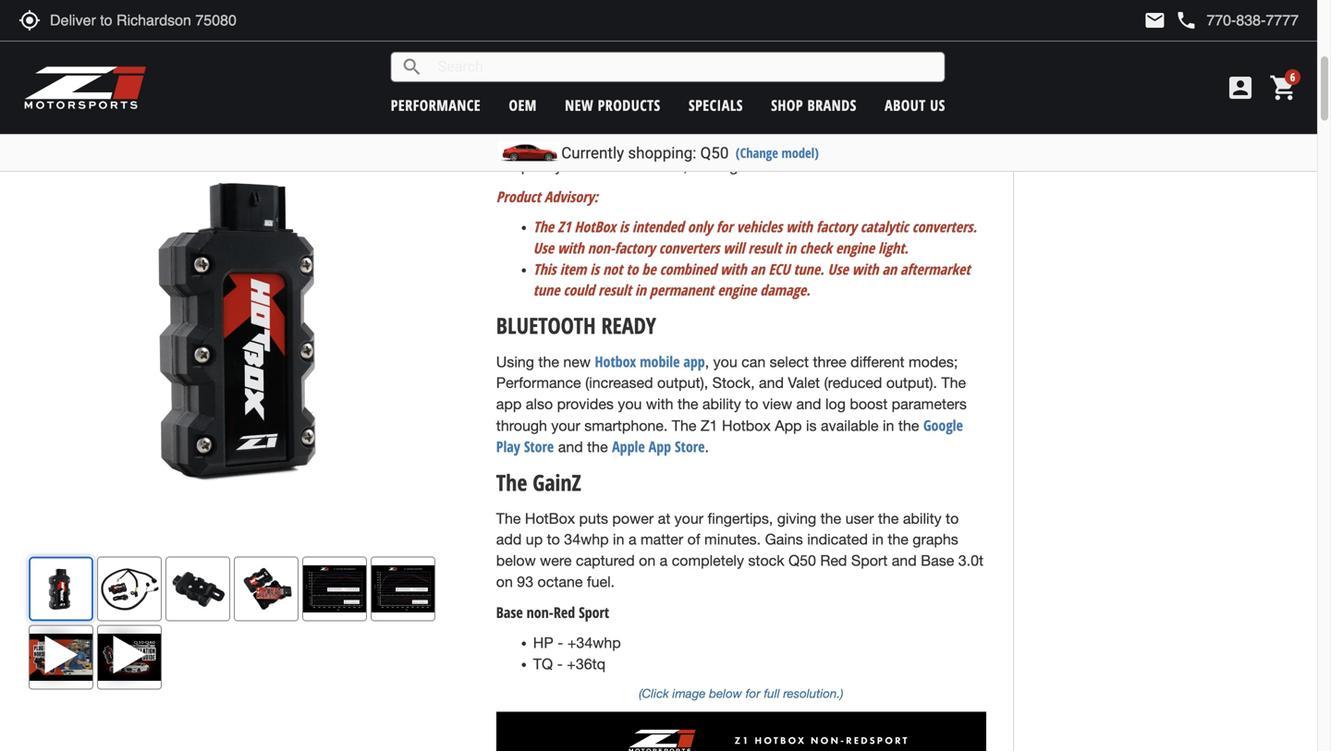 Task type: vqa. For each thing, say whether or not it's contained in the screenshot.
leftmost App
yes



Task type: locate. For each thing, give the bounding box(es) containing it.
1 horizontal spatial q50
[[789, 552, 816, 570]]

and up view
[[759, 375, 784, 392]]

1 vertical spatial sport
[[579, 603, 609, 622]]

as
[[496, 158, 512, 175], [566, 158, 582, 175]]

it
[[586, 158, 594, 175]]

is left available
[[806, 417, 817, 434]]

1 vertical spatial below
[[709, 686, 742, 701]]

0 vertical spatial tune
[[721, 115, 750, 132]]

the
[[538, 353, 559, 371], [678, 396, 699, 413], [899, 417, 919, 434], [587, 439, 608, 456], [821, 510, 842, 527], [878, 510, 899, 527], [888, 531, 909, 548]]

hp
[[533, 635, 554, 652]]

using
[[496, 353, 534, 371]]

using the new hotbox mobile app
[[496, 352, 705, 372]]

three
[[813, 353, 847, 371]]

tune left could
[[533, 280, 560, 300]]

0 horizontal spatial result
[[598, 280, 632, 300]]

the up performance
[[538, 353, 559, 371]]

1 vertical spatial result
[[598, 280, 632, 300]]

play
[[496, 437, 520, 457]]

and inside the hotbox puts power at your fingertips, giving the user the ability to add up to 34whp in a matter of minutes. gains indicated in the graphs below were captured on a completely stock q50 red sport and base 3.0t on 93 octane fuel.
[[892, 552, 917, 570]]

stock down new products link
[[594, 115, 630, 132]]

available
[[821, 417, 879, 434]]

0 horizontal spatial below
[[496, 552, 536, 570]]

1 horizontal spatial red
[[820, 552, 847, 570]]

1 vertical spatial q50
[[789, 552, 816, 570]]

hotbox up (increased
[[595, 352, 636, 372]]

1 horizontal spatial be
[[904, 136, 921, 154]]

1 vertical spatial your
[[675, 510, 704, 527]]

check
[[800, 238, 832, 258]]

base non-red sport
[[496, 603, 609, 622]]

factory up not
[[615, 238, 655, 258]]

brands
[[808, 95, 857, 115]]

this left item
[[533, 259, 556, 279]]

with
[[786, 217, 813, 237], [558, 238, 584, 258], [720, 259, 747, 279], [852, 259, 879, 279], [646, 396, 674, 413]]

1 vertical spatial you
[[618, 396, 642, 413]]

base
[[921, 552, 954, 570], [496, 603, 523, 622]]

2 vertical spatial hotbox
[[525, 510, 575, 527]]

in up ecu
[[785, 238, 796, 258]]

base down graphs on the bottom of the page
[[921, 552, 954, 570]]

1 horizontal spatial app
[[775, 417, 802, 434]]

1 vertical spatial this
[[533, 259, 556, 279]]

the down product advisory:
[[533, 217, 554, 237]]

1 vertical spatial app
[[496, 396, 522, 413]]

new down bluetooth ready
[[563, 353, 591, 371]]

of
[[688, 531, 700, 548]]

0 horizontal spatial store
[[524, 437, 554, 457]]

google play store
[[496, 415, 963, 457]]

app down view
[[775, 417, 802, 434]]

tune.
[[794, 259, 824, 279]]

as left quickly
[[496, 158, 512, 175]]

new products
[[565, 95, 661, 115]]

2 an from the left
[[883, 259, 897, 279]]

not
[[795, 115, 819, 132]]

0 horizontal spatial product
[[496, 187, 541, 206]]

0 horizontal spatial you
[[618, 396, 642, 413]]

1 vertical spatial z1
[[701, 417, 718, 434]]

app right the apple
[[649, 437, 671, 457]]

0 vertical spatial your
[[551, 417, 580, 434]]

1 vertical spatial base
[[496, 603, 523, 622]]

non- up not
[[588, 238, 615, 258]]

as left it
[[566, 158, 582, 175]]

tq
[[533, 656, 553, 673]]

permanent down the combined
[[650, 280, 714, 300]]

full
[[764, 686, 780, 701]]

different
[[851, 353, 905, 371]]

converters
[[659, 238, 720, 258]]

(click image below for full resolution.)
[[639, 686, 844, 701]]

1 horizontal spatial base
[[921, 552, 954, 570]]

a
[[823, 115, 831, 132], [511, 136, 519, 154], [629, 531, 637, 548], [660, 552, 668, 570]]

0 horizontal spatial tune
[[533, 280, 560, 300]]

- right hp
[[558, 635, 563, 652]]

you
[[713, 353, 738, 371], [618, 396, 642, 413]]

about us
[[885, 95, 946, 115]]

permanent
[[686, 136, 757, 154], [650, 280, 714, 300]]

you up smartphone. on the bottom of the page
[[618, 396, 642, 413]]

0 horizontal spatial your
[[551, 417, 580, 434]]

1 horizontal spatial use
[[828, 259, 849, 279]]

q50 left (change
[[700, 144, 729, 162]]

and inside going back to stock or looking to tune later? not a problem! the hotbox is a product that requires no permanent modification and can be removed as quickly as it was installed, leaving no traces behind!
[[847, 136, 872, 154]]

product down quickly
[[496, 187, 541, 206]]

be down about us
[[904, 136, 921, 154]]

0 vertical spatial be
[[904, 136, 921, 154]]

can down the problem!
[[876, 136, 900, 154]]

0 vertical spatial app
[[684, 352, 705, 372]]

factory up "check"
[[816, 217, 857, 237]]

1 vertical spatial hotbox
[[574, 217, 616, 237]]

(reduced
[[824, 375, 882, 392]]

the up indicated
[[821, 510, 842, 527]]

is left not
[[590, 259, 599, 279]]

1 vertical spatial new
[[563, 353, 591, 371]]

new up back
[[565, 95, 594, 115]]

and up gainz
[[558, 439, 583, 456]]

about left us
[[885, 95, 926, 115]]

0 vertical spatial no
[[665, 136, 682, 154]]

red inside the hotbox puts power at your fingertips, giving the user the ability to add up to 34whp in a matter of minutes. gains indicated in the graphs below were captured on a completely stock q50 red sport and base 3.0t on 93 octane fuel.
[[820, 552, 847, 570]]

0 horizontal spatial on
[[496, 574, 513, 591]]

hotbox down view
[[722, 417, 771, 434]]

a down going
[[511, 136, 519, 154]]

Search search field
[[423, 53, 945, 81]]

to right not
[[626, 259, 638, 279]]

permanent inside the z1 hotbox is intended only for vehicles with factory catalytic converters. use with non-factory converters will result in check engine light. this item is not to be combined with an ecu tune. use with an aftermarket tune could result in permanent engine damage.
[[650, 280, 714, 300]]

the down about us link
[[898, 115, 922, 132]]

on left '93'
[[496, 574, 513, 591]]

0 vertical spatial below
[[496, 552, 536, 570]]

-
[[558, 635, 563, 652], [557, 656, 563, 673]]

0 vertical spatial q50
[[700, 144, 729, 162]]

product
[[1222, 99, 1261, 117], [496, 187, 541, 206]]

0 vertical spatial permanent
[[686, 136, 757, 154]]

engine down will
[[718, 280, 757, 300]]

no left traces
[[742, 158, 759, 175]]

specials link
[[689, 95, 743, 115]]

resolution.)
[[783, 686, 844, 701]]

indicated
[[807, 531, 868, 548]]

0 horizontal spatial stock
[[594, 115, 630, 132]]

1 vertical spatial be
[[642, 259, 656, 279]]

captured
[[576, 552, 635, 570]]

fingertips,
[[708, 510, 773, 527]]

to left view
[[745, 396, 759, 413]]

0 vertical spatial stock
[[594, 115, 630, 132]]

0 horizontal spatial q50
[[700, 144, 729, 162]]

below right image
[[709, 686, 742, 701]]

is down going
[[496, 136, 507, 154]]

ability up graphs on the bottom of the page
[[903, 510, 942, 527]]

tune inside going back to stock or looking to tune later? not a problem! the hotbox is a product that requires no permanent modification and can be removed as quickly as it was installed, leaving no traces behind!
[[721, 115, 750, 132]]

about right question
[[1165, 99, 1195, 117]]

app inside , you can select three different modes; performance (increased output), stock, and valet (reduced output). the app also provides you with the ability to view and log boost parameters through your smartphone. the z1 hotbox app is available in the
[[496, 396, 522, 413]]

stock down gains
[[748, 552, 785, 570]]

looking
[[652, 115, 700, 132]]

2 store from the left
[[675, 437, 705, 457]]

(click
[[639, 686, 669, 701]]

mail
[[1144, 9, 1166, 31]]

use down product advisory:
[[533, 238, 554, 258]]

product
[[523, 136, 575, 154]]

red down indicated
[[820, 552, 847, 570]]

0 vertical spatial you
[[713, 353, 738, 371]]

hotbox up up
[[525, 510, 575, 527]]

1 horizontal spatial an
[[883, 259, 897, 279]]

app up output),
[[684, 352, 705, 372]]

engine down catalytic
[[836, 238, 875, 258]]

sport
[[851, 552, 888, 570], [579, 603, 609, 622]]

to inside , you can select three different modes; performance (increased output), stock, and valet (reduced output). the app also provides you with the ability to view and log boost parameters through your smartphone. the z1 hotbox app is available in the
[[745, 396, 759, 413]]

z1 down advisory:
[[558, 217, 571, 237]]

can up stock,
[[742, 353, 766, 371]]

for inside the z1 hotbox is intended only for vehicles with factory catalytic converters. use with non-factory converters will result in check engine light. this item is not to be combined with an ecu tune. use with an aftermarket tune could result in permanent engine damage.
[[716, 217, 733, 237]]

1 vertical spatial engine
[[718, 280, 757, 300]]

my_location
[[18, 9, 41, 31]]

1 horizontal spatial as
[[566, 158, 582, 175]]

apple
[[612, 437, 645, 457]]

product left shopping_cart link at right top
[[1222, 99, 1261, 117]]

1 vertical spatial no
[[742, 158, 759, 175]]

1 horizontal spatial on
[[639, 552, 656, 570]]

1 an from the left
[[751, 259, 765, 279]]

hotbox inside the z1 hotbox is intended only for vehicles with factory catalytic converters. use with non-factory converters will result in check engine light. this item is not to be combined with an ecu tune. use with an aftermarket tune could result in permanent engine damage.
[[574, 217, 616, 237]]

0 horizontal spatial sport
[[579, 603, 609, 622]]

0 horizontal spatial non-
[[527, 603, 554, 622]]

and inside and the apple app store .
[[558, 439, 583, 456]]

tune down specials link
[[721, 115, 750, 132]]

the up apple app store link
[[672, 417, 697, 434]]

can inside , you can select three different modes; performance (increased output), stock, and valet (reduced output). the app also provides you with the ability to view and log boost parameters through your smartphone. the z1 hotbox app is available in the
[[742, 353, 766, 371]]

q50 down gains
[[789, 552, 816, 570]]

ask a question about this product
[[1085, 99, 1261, 117]]

with inside , you can select three different modes; performance (increased output), stock, and valet (reduced output). the app also provides you with the ability to view and log boost parameters through your smartphone. the z1 hotbox app is available in the
[[646, 396, 674, 413]]

0 horizontal spatial as
[[496, 158, 512, 175]]

leaving
[[692, 158, 738, 175]]

about
[[885, 95, 926, 115], [1165, 99, 1195, 117]]

modes;
[[909, 353, 958, 371]]

and down graphs on the bottom of the page
[[892, 552, 917, 570]]

an left ecu
[[751, 259, 765, 279]]

to inside the z1 hotbox is intended only for vehicles with factory catalytic converters. use with non-factory converters will result in check engine light. this item is not to be combined with an ecu tune. use with an aftermarket tune could result in permanent engine damage.
[[626, 259, 638, 279]]

0 horizontal spatial hotbox
[[595, 352, 636, 372]]

hotbox up removed
[[926, 115, 977, 132]]

ability down stock,
[[703, 396, 741, 413]]

store inside google play store
[[524, 437, 554, 457]]

base down '93'
[[496, 603, 523, 622]]

0 vertical spatial app
[[775, 417, 802, 434]]

0 horizontal spatial app
[[496, 396, 522, 413]]

this left account_box link
[[1198, 99, 1218, 117]]

0 vertical spatial this
[[1198, 99, 1218, 117]]

0 horizontal spatial z1
[[558, 217, 571, 237]]

be right not
[[642, 259, 656, 279]]

1 horizontal spatial sport
[[851, 552, 888, 570]]

oem
[[509, 95, 537, 115]]

the right user
[[878, 510, 899, 527]]

installed,
[[629, 158, 688, 175]]

0 vertical spatial on
[[639, 552, 656, 570]]

phone
[[1175, 9, 1198, 31]]

0 horizontal spatial be
[[642, 259, 656, 279]]

you right ,
[[713, 353, 738, 371]]

the hotbox puts power at your fingertips, giving the user the ability to add up to 34whp in a matter of minutes. gains indicated in the graphs below were captured on a completely stock q50 red sport and base 3.0t on 93 octane fuel.
[[496, 510, 984, 591]]

0 vertical spatial base
[[921, 552, 954, 570]]

result down not
[[598, 280, 632, 300]]

use right tune.
[[828, 259, 849, 279]]

on down matter
[[639, 552, 656, 570]]

new
[[565, 95, 594, 115], [563, 353, 591, 371]]

non- inside the z1 hotbox is intended only for vehicles with factory catalytic converters. use with non-factory converters will result in check engine light. this item is not to be combined with an ecu tune. use with an aftermarket tune could result in permanent engine damage.
[[588, 238, 615, 258]]

problem!
[[835, 115, 894, 132]]

1 horizontal spatial product
[[1222, 99, 1261, 117]]

+34whp
[[568, 635, 621, 652]]

below down add
[[496, 552, 536, 570]]

1 horizontal spatial ability
[[903, 510, 942, 527]]

z1 up .
[[701, 417, 718, 434]]

to down specials
[[704, 115, 717, 132]]

log
[[826, 396, 846, 413]]

shopping_cart link
[[1265, 73, 1299, 103]]

hotbox down advisory:
[[574, 217, 616, 237]]

currently
[[561, 144, 624, 162]]

red down octane
[[554, 603, 575, 622]]

sport up +34whp
[[579, 603, 609, 622]]

light.
[[878, 238, 909, 258]]

1 horizontal spatial no
[[742, 158, 759, 175]]

is inside , you can select three different modes; performance (increased output), stock, and valet (reduced output). the app also provides you with the ability to view and log boost parameters through your smartphone. the z1 hotbox app is available in the
[[806, 417, 817, 434]]

0 vertical spatial use
[[533, 238, 554, 258]]

- right tq
[[557, 656, 563, 673]]

will
[[723, 238, 745, 258]]

1 horizontal spatial you
[[713, 353, 738, 371]]

1 vertical spatial tune
[[533, 280, 560, 300]]

,
[[705, 353, 709, 371]]

app up through
[[496, 396, 522, 413]]

0 horizontal spatial an
[[751, 259, 765, 279]]

1 horizontal spatial tune
[[721, 115, 750, 132]]

q50
[[700, 144, 729, 162], [789, 552, 816, 570]]

result down the vehicles
[[748, 238, 782, 258]]

in up ready
[[635, 280, 646, 300]]

2 as from the left
[[566, 158, 582, 175]]

0 vertical spatial -
[[558, 635, 563, 652]]

z1 motorsports logo image
[[23, 65, 147, 111]]

hotbox inside the hotbox puts power at your fingertips, giving the user the ability to add up to 34whp in a matter of minutes. gains indicated in the graphs below were captured on a completely stock q50 red sport and base 3.0t on 93 octane fuel.
[[525, 510, 575, 527]]

requires
[[608, 136, 661, 154]]

ability
[[703, 396, 741, 413], [903, 510, 942, 527]]

1 horizontal spatial stock
[[748, 552, 785, 570]]

sport down indicated
[[851, 552, 888, 570]]

1 horizontal spatial result
[[748, 238, 782, 258]]

1 vertical spatial permanent
[[650, 280, 714, 300]]

tune
[[721, 115, 750, 132], [533, 280, 560, 300]]

1 horizontal spatial z1
[[701, 417, 718, 434]]

0 vertical spatial new
[[565, 95, 594, 115]]

provides
[[557, 396, 614, 413]]

performance link
[[391, 95, 481, 115]]

1 horizontal spatial non-
[[588, 238, 615, 258]]

non- up hp
[[527, 603, 554, 622]]

ecu
[[769, 259, 790, 279]]

no down looking
[[665, 136, 682, 154]]

1 horizontal spatial store
[[675, 437, 705, 457]]

permanent up leaving
[[686, 136, 757, 154]]

the left graphs on the bottom of the page
[[888, 531, 909, 548]]

boost
[[850, 396, 888, 413]]

1 vertical spatial on
[[496, 574, 513, 591]]

1 horizontal spatial below
[[709, 686, 742, 701]]

at
[[658, 510, 671, 527]]

1 vertical spatial for
[[746, 686, 761, 701]]

is left intended
[[620, 217, 629, 237]]

0 vertical spatial z1
[[558, 217, 571, 237]]

1 vertical spatial hotbox
[[722, 417, 771, 434]]

1 horizontal spatial about
[[1165, 99, 1195, 117]]

the inside using the new hotbox mobile app
[[538, 353, 559, 371]]

is
[[496, 136, 507, 154], [620, 217, 629, 237], [590, 259, 599, 279], [806, 417, 817, 434]]

your inside , you can select three different modes; performance (increased output), stock, and valet (reduced output). the app also provides you with the ability to view and log boost parameters through your smartphone. the z1 hotbox app is available in the
[[551, 417, 580, 434]]

new products link
[[565, 95, 661, 115]]

1 store from the left
[[524, 437, 554, 457]]

in down boost
[[883, 417, 894, 434]]

app
[[684, 352, 705, 372], [496, 396, 522, 413]]

0 horizontal spatial for
[[716, 217, 733, 237]]

0 horizontal spatial this
[[533, 259, 556, 279]]

0 horizontal spatial factory
[[615, 238, 655, 258]]

your up of
[[675, 510, 704, 527]]

converters.
[[912, 217, 977, 237]]

performance
[[496, 375, 581, 392]]

an
[[751, 259, 765, 279], [883, 259, 897, 279]]

0 vertical spatial non-
[[588, 238, 615, 258]]



Task type: describe. For each thing, give the bounding box(es) containing it.
aftermarket
[[901, 259, 970, 279]]

not
[[603, 259, 623, 279]]

item
[[560, 259, 587, 279]]

base inside the hotbox puts power at your fingertips, giving the user the ability to add up to 34whp in a matter of minutes. gains indicated in the graphs below were captured on a completely stock q50 red sport and base 3.0t on 93 octane fuel.
[[921, 552, 954, 570]]

ask
[[1085, 99, 1103, 117]]

0 horizontal spatial use
[[533, 238, 554, 258]]

0 vertical spatial product
[[1222, 99, 1261, 117]]

z1 inside , you can select three different modes; performance (increased output), stock, and valet (reduced output). the app also provides you with the ability to view and log boost parameters through your smartphone. the z1 hotbox app is available in the
[[701, 417, 718, 434]]

1 vertical spatial -
[[557, 656, 563, 673]]

1 horizontal spatial this
[[1198, 99, 1218, 117]]

1 vertical spatial use
[[828, 259, 849, 279]]

to up that
[[577, 115, 590, 132]]

us
[[930, 95, 946, 115]]

completely
[[672, 552, 744, 570]]

ability inside the hotbox puts power at your fingertips, giving the user the ability to add up to 34whp in a matter of minutes. gains indicated in the graphs below were captured on a completely stock q50 red sport and base 3.0t on 93 octane fuel.
[[903, 510, 942, 527]]

(change
[[736, 144, 778, 162]]

output),
[[657, 375, 708, 392]]

0 vertical spatial engine
[[836, 238, 875, 258]]

ask a question about this product link
[[1028, 91, 1291, 124]]

shopping:
[[628, 144, 697, 162]]

and down valet
[[797, 396, 822, 413]]

output).
[[887, 375, 937, 392]]

in inside , you can select three different modes; performance (increased output), stock, and valet (reduced output). the app also provides you with the ability to view and log boost parameters through your smartphone. the z1 hotbox app is available in the
[[883, 417, 894, 434]]

z1 inside the z1 hotbox is intended only for vehicles with factory catalytic converters. use with non-factory converters will result in check engine light. this item is not to be combined with an ecu tune. use with an aftermarket tune could result in permanent engine damage.
[[558, 217, 571, 237]]

account_box link
[[1221, 73, 1260, 103]]

the down parameters
[[899, 417, 919, 434]]

back
[[540, 115, 572, 132]]

the down output),
[[678, 396, 699, 413]]

(increased
[[585, 375, 653, 392]]

is inside going back to stock or looking to tune later? not a problem! the hotbox is a product that requires no permanent modification and can be removed as quickly as it was installed, leaving no traces behind!
[[496, 136, 507, 154]]

were
[[540, 552, 572, 570]]

the z1 hotbox is intended only for vehicles with factory catalytic converters. use with non-factory converters will result in check engine light. this item is not to be combined with an ecu tune. use with an aftermarket tune could result in permanent engine damage.
[[533, 217, 977, 300]]

can inside going back to stock or looking to tune later? not a problem! the hotbox is a product that requires no permanent modification and can be removed as quickly as it was installed, leaving no traces behind!
[[876, 136, 900, 154]]

hotbox mobile app link
[[595, 352, 705, 372]]

be inside the z1 hotbox is intended only for vehicles with factory catalytic converters. use with non-factory converters will result in check engine light. this item is not to be combined with an ecu tune. use with an aftermarket tune could result in permanent engine damage.
[[642, 259, 656, 279]]

question
[[1116, 99, 1161, 117]]

0 horizontal spatial about
[[885, 95, 926, 115]]

1 as from the left
[[496, 158, 512, 175]]

only
[[688, 217, 713, 237]]

minutes.
[[705, 531, 761, 548]]

be inside going back to stock or looking to tune later? not a problem! the hotbox is a product that requires no permanent modification and can be removed as quickly as it was installed, leaving no traces behind!
[[904, 136, 921, 154]]

the down play
[[496, 468, 527, 498]]

matter
[[641, 531, 683, 548]]

hotbox inside going back to stock or looking to tune later? not a problem! the hotbox is a product that requires no permanent modification and can be removed as quickly as it was installed, leaving no traces behind!
[[926, 115, 977, 132]]

(change model) link
[[736, 144, 819, 162]]

permanent inside going back to stock or looking to tune later? not a problem! the hotbox is a product that requires no permanent modification and can be removed as quickly as it was installed, leaving no traces behind!
[[686, 136, 757, 154]]

view
[[763, 396, 792, 413]]

1 vertical spatial product
[[496, 187, 541, 206]]

the inside and the apple app store .
[[587, 439, 608, 456]]

sport inside the hotbox puts power at your fingertips, giving the user the ability to add up to 34whp in a matter of minutes. gains indicated in the graphs below were captured on a completely stock q50 red sport and base 3.0t on 93 octane fuel.
[[851, 552, 888, 570]]

below inside the hotbox puts power at your fingertips, giving the user the ability to add up to 34whp in a matter of minutes. gains indicated in the graphs below were captured on a completely stock q50 red sport and base 3.0t on 93 octane fuel.
[[496, 552, 536, 570]]

mobile
[[640, 352, 680, 372]]

with up item
[[558, 238, 584, 258]]

0 vertical spatial factory
[[816, 217, 857, 237]]

about us link
[[885, 95, 946, 115]]

power
[[612, 510, 654, 527]]

with up "check"
[[786, 217, 813, 237]]

the inside the hotbox puts power at your fingertips, giving the user the ability to add up to 34whp in a matter of minutes. gains indicated in the graphs below were captured on a completely stock q50 red sport and base 3.0t on 93 octane fuel.
[[496, 510, 521, 527]]

add
[[496, 531, 522, 548]]

a down matter
[[660, 552, 668, 570]]

the inside the z1 hotbox is intended only for vehicles with factory catalytic converters. use with non-factory converters will result in check engine light. this item is not to be combined with an ecu tune. use with an aftermarket tune could result in permanent engine damage.
[[533, 217, 554, 237]]

0 horizontal spatial engine
[[718, 280, 757, 300]]

stock inside the hotbox puts power at your fingertips, giving the user the ability to add up to 34whp in a matter of minutes. gains indicated in the graphs below were captured on a completely stock q50 red sport and base 3.0t on 93 octane fuel.
[[748, 552, 785, 570]]

with down light.
[[852, 259, 879, 279]]

1 horizontal spatial app
[[684, 352, 705, 372]]

bluetooth ready
[[496, 311, 656, 341]]

hotbox inside , you can select three different modes; performance (increased output), stock, and valet (reduced output). the app also provides you with the ability to view and log boost parameters through your smartphone. the z1 hotbox app is available in the
[[722, 417, 771, 434]]

app inside , you can select three different modes; performance (increased output), stock, and valet (reduced output). the app also provides you with the ability to view and log boost parameters through your smartphone. the z1 hotbox app is available in the
[[775, 417, 802, 434]]

quickly
[[516, 158, 562, 175]]

hp - +34whp tq - +36tq
[[533, 635, 621, 673]]

tune inside the z1 hotbox is intended only for vehicles with factory catalytic converters. use with non-factory converters will result in check engine light. this item is not to be combined with an ecu tune. use with an aftermarket tune could result in permanent engine damage.
[[533, 280, 560, 300]]

damage.
[[760, 280, 810, 300]]

a down the power
[[629, 531, 637, 548]]

1 vertical spatial app
[[649, 437, 671, 457]]

1 vertical spatial non-
[[527, 603, 554, 622]]

vehicles
[[737, 217, 783, 237]]

also
[[526, 396, 553, 413]]

or
[[634, 115, 648, 132]]

the gainz
[[496, 468, 581, 498]]

a
[[1106, 99, 1113, 117]]

through
[[496, 417, 547, 434]]

behind!
[[808, 158, 857, 175]]

product advisory:
[[496, 187, 598, 206]]

1 vertical spatial red
[[554, 603, 575, 622]]

to right up
[[547, 531, 560, 548]]

new inside using the new hotbox mobile app
[[563, 353, 591, 371]]

1 vertical spatial factory
[[615, 238, 655, 258]]

user
[[846, 510, 874, 527]]

oem link
[[509, 95, 537, 115]]

gainz
[[533, 468, 581, 498]]

gains
[[765, 531, 803, 548]]

in down user
[[872, 531, 884, 548]]

giving
[[777, 510, 817, 527]]

that
[[579, 136, 604, 154]]

0 vertical spatial result
[[748, 238, 782, 258]]

google
[[924, 415, 963, 435]]

stock,
[[712, 375, 755, 392]]

q50 inside the hotbox puts power at your fingertips, giving the user the ability to add up to 34whp in a matter of minutes. gains indicated in the graphs below were captured on a completely stock q50 red sport and base 3.0t on 93 octane fuel.
[[789, 552, 816, 570]]

going
[[496, 115, 536, 132]]

parameters
[[892, 396, 967, 413]]

ready
[[601, 311, 656, 341]]

0 horizontal spatial no
[[665, 136, 682, 154]]

ability inside , you can select three different modes; performance (increased output), stock, and valet (reduced output). the app also provides you with the ability to view and log boost parameters through your smartphone. the z1 hotbox app is available in the
[[703, 396, 741, 413]]

93
[[517, 574, 534, 591]]

your inside the hotbox puts power at your fingertips, giving the user the ability to add up to 34whp in a matter of minutes. gains indicated in the graphs below were captured on a completely stock q50 red sport and base 3.0t on 93 octane fuel.
[[675, 510, 704, 527]]

and the apple app store .
[[554, 437, 709, 457]]

account_box
[[1226, 73, 1256, 103]]

phone link
[[1175, 9, 1299, 31]]

a down brands
[[823, 115, 831, 132]]

was
[[598, 158, 625, 175]]

the down modes;
[[942, 375, 966, 392]]

up
[[526, 531, 543, 548]]

to up graphs on the bottom of the page
[[946, 510, 959, 527]]

performance
[[391, 95, 481, 115]]

apple app store link
[[612, 437, 705, 457]]

shopping_cart
[[1269, 73, 1299, 103]]

this inside the z1 hotbox is intended only for vehicles with factory catalytic converters. use with non-factory converters will result in check engine light. this item is not to be combined with an ecu tune. use with an aftermarket tune could result in permanent engine damage.
[[533, 259, 556, 279]]

valet
[[788, 375, 820, 392]]

stock inside going back to stock or looking to tune later? not a problem! the hotbox is a product that requires no permanent modification and can be removed as quickly as it was installed, leaving no traces behind!
[[594, 115, 630, 132]]

image
[[672, 686, 706, 701]]

modification
[[762, 136, 843, 154]]

shop brands
[[771, 95, 857, 115]]

0 vertical spatial hotbox
[[595, 352, 636, 372]]

0 horizontal spatial base
[[496, 603, 523, 622]]

could
[[564, 280, 595, 300]]

3.0t
[[959, 552, 984, 570]]

the inside going back to stock or looking to tune later? not a problem! the hotbox is a product that requires no permanent modification and can be removed as quickly as it was installed, leaving no traces behind!
[[898, 115, 922, 132]]

in up captured
[[613, 531, 625, 548]]

catalytic
[[861, 217, 909, 237]]

intended
[[632, 217, 684, 237]]

removed
[[925, 136, 983, 154]]

shop brands link
[[771, 95, 857, 115]]

with down will
[[720, 259, 747, 279]]



